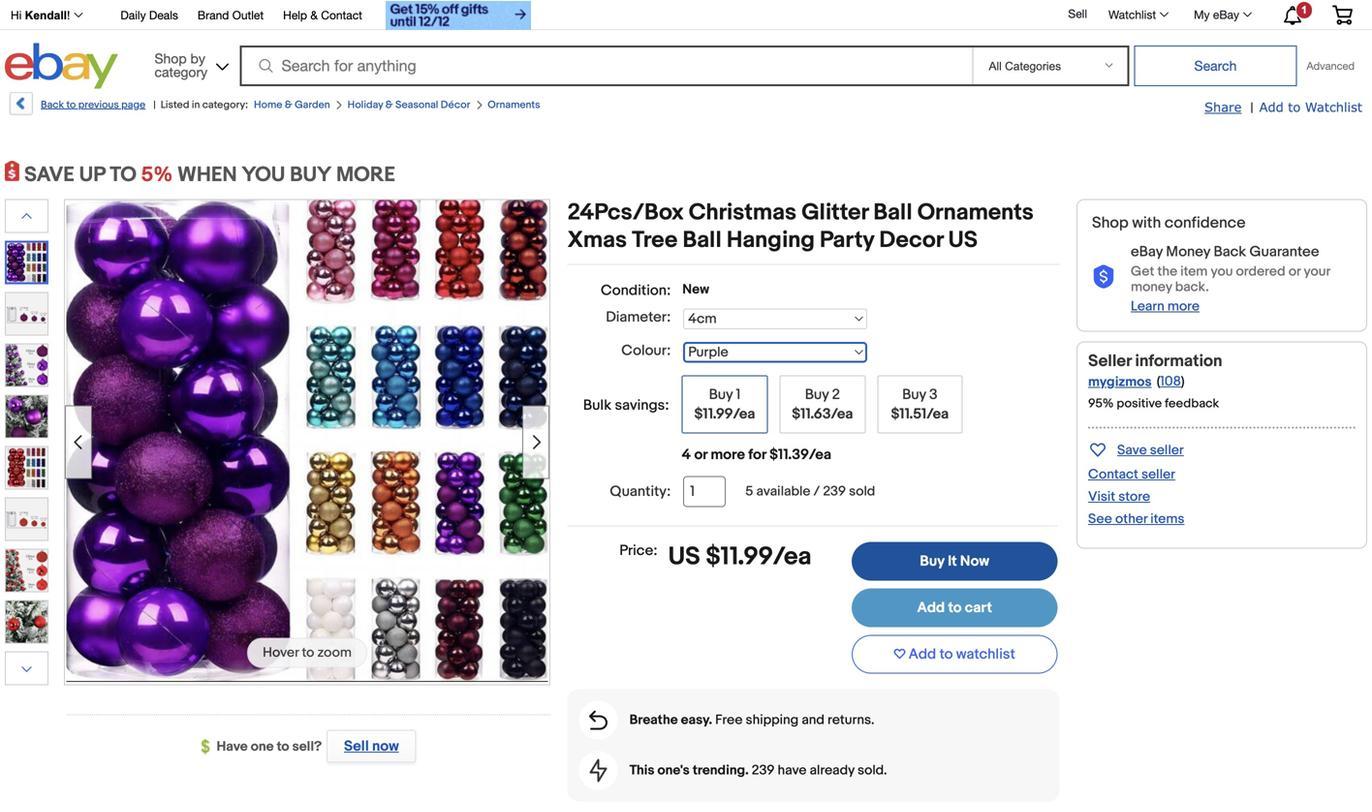 Task type: locate. For each thing, give the bounding box(es) containing it.
1 horizontal spatial more
[[1168, 298, 1200, 315]]

add to cart
[[917, 599, 992, 617]]

sold
[[849, 484, 875, 500]]

0 horizontal spatial shop
[[155, 50, 187, 66]]

buy inside buy 2 $11.63/ea
[[805, 386, 829, 404]]

ball
[[874, 199, 912, 227], [683, 227, 722, 254]]

1 left your shopping cart icon
[[1301, 4, 1307, 16]]

shop for shop with confidence
[[1092, 214, 1129, 233]]

add inside share | add to watchlist
[[1259, 99, 1284, 114]]

239
[[823, 484, 846, 500], [752, 763, 775, 779]]

cart
[[965, 599, 992, 617]]

0 horizontal spatial 1
[[736, 386, 741, 404]]

0 vertical spatial watchlist
[[1109, 8, 1156, 21]]

0 horizontal spatial watchlist
[[1109, 8, 1156, 21]]

1 horizontal spatial &
[[310, 8, 318, 22]]

sell for sell
[[1068, 7, 1087, 20]]

1 vertical spatial us
[[668, 542, 700, 572]]

$11.99/ea up the 4 or more for $11.39/ea
[[694, 406, 755, 423]]

1 vertical spatial add
[[917, 599, 945, 617]]

seller
[[1088, 351, 1132, 372]]

1 horizontal spatial or
[[1289, 264, 1301, 280]]

sell left now
[[344, 738, 369, 755]]

0 vertical spatial 1
[[1301, 4, 1307, 16]]

positive
[[1117, 396, 1162, 411]]

or inside ebay money back guarantee get the item you ordered or your money back. learn more
[[1289, 264, 1301, 280]]

buy for buy 3
[[902, 386, 926, 404]]

$11.63/ea
[[792, 406, 853, 423]]

& right the "holiday"
[[385, 99, 393, 111]]

holiday
[[348, 99, 383, 111]]

buy
[[290, 162, 332, 188]]

watchlist inside account "navigation"
[[1109, 8, 1156, 21]]

add right share
[[1259, 99, 1284, 114]]

us inside 24pcs/box christmas glitter ball ornaments xmas tree ball hanging party decor us
[[948, 227, 978, 254]]

more inside ebay money back guarantee get the item you ordered or your money back. learn more
[[1168, 298, 1200, 315]]

1 vertical spatial more
[[711, 446, 745, 464]]

1 vertical spatial ornaments
[[917, 199, 1034, 227]]

0 horizontal spatial back
[[41, 99, 64, 111]]

share | add to watchlist
[[1205, 99, 1363, 116]]

you
[[1211, 264, 1233, 280]]

deals
[[149, 8, 178, 22]]

to left watchlist
[[940, 646, 953, 663]]

to for cart
[[948, 599, 962, 617]]

new
[[682, 282, 709, 298]]

ebay
[[1213, 8, 1239, 21], [1131, 243, 1163, 261]]

1 horizontal spatial sell
[[1068, 7, 1087, 20]]

None submit
[[1134, 46, 1297, 86]]

1 vertical spatial sell
[[344, 738, 369, 755]]

this one's trending. 239 have already sold.
[[630, 763, 887, 779]]

sell now
[[344, 738, 399, 755]]

$11.99/ea down 5
[[706, 542, 812, 572]]

add inside button
[[909, 646, 936, 663]]

add down the add to cart link
[[909, 646, 936, 663]]

to
[[66, 99, 76, 111], [1288, 99, 1301, 114], [948, 599, 962, 617], [940, 646, 953, 663], [277, 739, 289, 755]]

back left previous
[[41, 99, 64, 111]]

1 horizontal spatial ornaments
[[917, 199, 1034, 227]]

1 vertical spatial shop
[[1092, 214, 1129, 233]]

contact inside contact seller visit store see other items
[[1088, 467, 1139, 483]]

sell now link
[[322, 730, 416, 763]]

& for help
[[310, 8, 318, 22]]

0 vertical spatial ebay
[[1213, 8, 1239, 21]]

guarantee
[[1250, 243, 1319, 261]]

shop by category button
[[146, 43, 233, 85]]

seller down save seller
[[1142, 467, 1176, 483]]

shop by category banner
[[0, 0, 1367, 94]]

seller right save
[[1150, 442, 1184, 459]]

add for add to watchlist
[[909, 646, 936, 663]]

or down guarantee
[[1289, 264, 1301, 280]]

ornaments inside 24pcs/box christmas glitter ball ornaments xmas tree ball hanging party decor us
[[917, 199, 1034, 227]]

visit store link
[[1088, 489, 1150, 505]]

24pcs/box christmas glitter ball ornaments xmas tree ball hanging party decor us - picture 23 of 45 image
[[66, 198, 548, 682]]

with
[[1132, 214, 1161, 233]]

seasonal
[[395, 99, 438, 111]]

trending.
[[693, 763, 749, 779]]

category
[[155, 64, 208, 80]]

ordered
[[1236, 264, 1286, 280]]

to down advanced link
[[1288, 99, 1301, 114]]

money
[[1131, 279, 1172, 296]]

0 vertical spatial back
[[41, 99, 64, 111]]

1 horizontal spatial us
[[948, 227, 978, 254]]

0 vertical spatial shop
[[155, 50, 187, 66]]

to for watchlist
[[940, 646, 953, 663]]

2 horizontal spatial &
[[385, 99, 393, 111]]

with details__icon image for price:
[[590, 759, 607, 783]]

picture 25 of 45 image
[[6, 345, 47, 386]]

shop inside the shop by category
[[155, 50, 187, 66]]

and
[[802, 712, 825, 729]]

2 vertical spatial add
[[909, 646, 936, 663]]

buy inside buy 3 $11.51/ea
[[902, 386, 926, 404]]

1 horizontal spatial shop
[[1092, 214, 1129, 233]]

0 horizontal spatial &
[[285, 99, 292, 111]]

0 vertical spatial or
[[1289, 264, 1301, 280]]

one
[[251, 739, 274, 755]]

1 vertical spatial 239
[[752, 763, 775, 779]]

returns.
[[828, 712, 875, 729]]

seller inside "button"
[[1150, 442, 1184, 459]]

239 for trending.
[[752, 763, 775, 779]]

buy left 2
[[805, 386, 829, 404]]

buy inside buy 1 $11.99/ea
[[709, 386, 733, 404]]

& right home
[[285, 99, 292, 111]]

watchlist inside share | add to watchlist
[[1305, 99, 1363, 114]]

1 vertical spatial watchlist
[[1305, 99, 1363, 114]]

contact right the help
[[321, 8, 362, 22]]

us $11.99/ea main content
[[567, 199, 1060, 802]]

1 horizontal spatial 239
[[823, 484, 846, 500]]

seller inside contact seller visit store see other items
[[1142, 467, 1176, 483]]

0 vertical spatial $11.99/ea
[[694, 406, 755, 423]]

sell inside account "navigation"
[[1068, 7, 1087, 20]]

picture 30 of 45 image
[[6, 601, 47, 643]]

more down back.
[[1168, 298, 1200, 315]]

ebay up get
[[1131, 243, 1163, 261]]

buy 2 $11.63/ea
[[792, 386, 853, 423]]

information
[[1135, 351, 1223, 372]]

with details__icon image left breathe
[[589, 711, 608, 730]]

$11.99/ea
[[694, 406, 755, 423], [706, 542, 812, 572]]

shop
[[155, 50, 187, 66], [1092, 214, 1129, 233]]

buy inside buy it now link
[[920, 553, 945, 570]]

1 vertical spatial back
[[1214, 243, 1246, 261]]

contact seller visit store see other items
[[1088, 467, 1185, 528]]

dollar sign image
[[201, 740, 217, 755]]

buy up the 4 or more for $11.39/ea
[[709, 386, 733, 404]]

condition:
[[601, 282, 671, 299]]

0 vertical spatial ornaments
[[488, 99, 540, 111]]

bulk savings:
[[583, 397, 669, 414]]

contact up "visit store" link
[[1088, 467, 1139, 483]]

1 vertical spatial ebay
[[1131, 243, 1163, 261]]

| left listed
[[153, 99, 156, 111]]

1 vertical spatial or
[[694, 446, 708, 464]]

0 horizontal spatial more
[[711, 446, 745, 464]]

ball right tree
[[683, 227, 722, 254]]

0 vertical spatial sell
[[1068, 7, 1087, 20]]

add for add to cart
[[917, 599, 945, 617]]

0 vertical spatial add
[[1259, 99, 1284, 114]]

advanced link
[[1297, 47, 1364, 85]]

picture 27 of 45 image
[[6, 447, 47, 489]]

more left for
[[711, 446, 745, 464]]

0 horizontal spatial or
[[694, 446, 708, 464]]

brand
[[198, 8, 229, 22]]

0 horizontal spatial |
[[153, 99, 156, 111]]

239 right /
[[823, 484, 846, 500]]

& right the help
[[310, 8, 318, 22]]

ball right glitter
[[874, 199, 912, 227]]

with details__icon image left get
[[1092, 265, 1115, 289]]

1 horizontal spatial 1
[[1301, 4, 1307, 16]]

& inside account "navigation"
[[310, 8, 318, 22]]

get an extra 15% off image
[[386, 1, 531, 30]]

to inside button
[[940, 646, 953, 663]]

buy left it on the bottom of page
[[920, 553, 945, 570]]

home & garden
[[254, 99, 330, 111]]

0 vertical spatial more
[[1168, 298, 1200, 315]]

1 horizontal spatial ebay
[[1213, 8, 1239, 21]]

| listed in category:
[[153, 99, 248, 111]]

to left "cart"
[[948, 599, 962, 617]]

1 horizontal spatial ball
[[874, 199, 912, 227]]

christmas
[[689, 199, 797, 227]]

your
[[1304, 264, 1330, 280]]

shop left by
[[155, 50, 187, 66]]

already
[[810, 763, 855, 779]]

seller information mygizmos ( 108 ) 95% positive feedback
[[1088, 351, 1223, 411]]

savings:
[[615, 397, 669, 414]]

with details__icon image
[[1092, 265, 1115, 289], [589, 711, 608, 730], [590, 759, 607, 783]]

us right price: at bottom left
[[668, 542, 700, 572]]

0 horizontal spatial ball
[[683, 227, 722, 254]]

1 horizontal spatial watchlist
[[1305, 99, 1363, 114]]

buy 1 $11.99/ea
[[694, 386, 755, 423]]

visit
[[1088, 489, 1116, 505]]

add left "cart"
[[917, 599, 945, 617]]

watchlist down advanced link
[[1305, 99, 1363, 114]]

1 vertical spatial 1
[[736, 386, 741, 404]]

0 horizontal spatial sell
[[344, 738, 369, 755]]

1 horizontal spatial contact
[[1088, 467, 1139, 483]]

buy left 3
[[902, 386, 926, 404]]

0 horizontal spatial 239
[[752, 763, 775, 779]]

to left previous
[[66, 99, 76, 111]]

0 horizontal spatial contact
[[321, 8, 362, 22]]

ebay inside ebay money back guarantee get the item you ordered or your money back. learn more
[[1131, 243, 1163, 261]]

back
[[41, 99, 64, 111], [1214, 243, 1246, 261]]

seller
[[1150, 442, 1184, 459], [1142, 467, 1176, 483]]

contact
[[321, 8, 362, 22], [1088, 467, 1139, 483]]

1 vertical spatial contact
[[1088, 467, 1139, 483]]

daily deals link
[[121, 5, 178, 27]]

now
[[372, 738, 399, 755]]

2 vertical spatial with details__icon image
[[590, 759, 607, 783]]

quantity:
[[610, 483, 671, 501]]

24pcs/box
[[567, 199, 684, 227]]

)
[[1181, 374, 1185, 390]]

0 vertical spatial us
[[948, 227, 978, 254]]

learn
[[1131, 298, 1165, 315]]

with details__icon image left "this" at the left bottom of page
[[590, 759, 607, 783]]

0 vertical spatial contact
[[321, 8, 362, 22]]

add
[[1259, 99, 1284, 114], [917, 599, 945, 617], [909, 646, 936, 663]]

my
[[1194, 8, 1210, 21]]

listed
[[161, 99, 189, 111]]

Search for anything text field
[[243, 47, 969, 84]]

feedback
[[1165, 396, 1219, 411]]

ebay right my
[[1213, 8, 1239, 21]]

0 vertical spatial with details__icon image
[[1092, 265, 1115, 289]]

watchlist right sell link
[[1109, 8, 1156, 21]]

0 horizontal spatial ebay
[[1131, 243, 1163, 261]]

for
[[748, 446, 766, 464]]

hanging
[[727, 227, 815, 254]]

sell left the watchlist link
[[1068, 7, 1087, 20]]

sell
[[1068, 7, 1087, 20], [344, 738, 369, 755]]

1 up the 4 or more for $11.39/ea
[[736, 386, 741, 404]]

us right decor
[[948, 227, 978, 254]]

0 horizontal spatial us
[[668, 542, 700, 572]]

0 vertical spatial seller
[[1150, 442, 1184, 459]]

1 vertical spatial seller
[[1142, 467, 1176, 483]]

back up you
[[1214, 243, 1246, 261]]

0 vertical spatial 239
[[823, 484, 846, 500]]

or right 4
[[694, 446, 708, 464]]

or inside the us $11.99/ea main content
[[694, 446, 708, 464]]

sell link
[[1060, 7, 1096, 20]]

sell?
[[292, 739, 322, 755]]

save
[[24, 162, 75, 188]]

1 horizontal spatial back
[[1214, 243, 1246, 261]]

| right 'share' button
[[1250, 100, 1254, 116]]

breathe easy. free shipping and returns.
[[630, 712, 875, 729]]

0 horizontal spatial ornaments
[[488, 99, 540, 111]]

239 left have
[[752, 763, 775, 779]]

shop left with
[[1092, 214, 1129, 233]]

watchlist link
[[1098, 3, 1178, 26]]

1 horizontal spatial |
[[1250, 100, 1254, 116]]



Task type: vqa. For each thing, say whether or not it's contained in the screenshot.
bottommost on
no



Task type: describe. For each thing, give the bounding box(es) containing it.
ebay inside account "navigation"
[[1213, 8, 1239, 21]]

seller for contact
[[1142, 467, 1176, 483]]

my ebay link
[[1183, 3, 1261, 26]]

more inside the us $11.99/ea main content
[[711, 446, 745, 464]]

to inside share | add to watchlist
[[1288, 99, 1301, 114]]

to for previous
[[66, 99, 76, 111]]

239 for /
[[823, 484, 846, 500]]

xmas
[[567, 227, 627, 254]]

page
[[121, 99, 146, 111]]

diameter
[[606, 309, 667, 326]]

back to previous page link
[[8, 92, 146, 122]]

shipping
[[746, 712, 799, 729]]

more
[[336, 162, 395, 188]]

contact seller link
[[1088, 467, 1176, 483]]

4 or more for $11.39/ea
[[682, 446, 831, 464]]

hi kendall !
[[11, 9, 70, 22]]

to
[[110, 162, 137, 188]]

add to watchlist button
[[852, 635, 1058, 674]]

3
[[929, 386, 938, 404]]

!
[[67, 9, 70, 22]]

save up to 5% when you buy more
[[24, 162, 395, 188]]

back.
[[1175, 279, 1209, 296]]

account navigation
[[0, 0, 1367, 32]]

in
[[192, 99, 200, 111]]

buy for buy 1
[[709, 386, 733, 404]]

save seller
[[1117, 442, 1184, 459]]

help & contact link
[[283, 5, 362, 27]]

available
[[756, 484, 811, 500]]

buy for buy 2
[[805, 386, 829, 404]]

save
[[1117, 442, 1147, 459]]

items
[[1151, 511, 1185, 528]]

with details__icon image for 24pcs/box christmas glitter ball ornaments xmas tree ball hanging party decor us
[[1092, 265, 1115, 289]]

have
[[778, 763, 807, 779]]

breathe
[[630, 712, 678, 729]]

1 vertical spatial $11.99/ea
[[706, 542, 812, 572]]

1 inside dropdown button
[[1301, 4, 1307, 16]]

buy it now
[[920, 553, 989, 570]]

seller for save
[[1150, 442, 1184, 459]]

help & contact
[[283, 8, 362, 22]]

colour
[[621, 342, 667, 360]]

/
[[814, 484, 820, 500]]

your shopping cart image
[[1332, 5, 1354, 24]]

buy it now link
[[852, 542, 1058, 581]]

free
[[715, 712, 743, 729]]

get
[[1131, 264, 1155, 280]]

glitter
[[802, 199, 868, 227]]

& for home
[[285, 99, 292, 111]]

| inside share | add to watchlist
[[1250, 100, 1254, 116]]

brand outlet
[[198, 8, 264, 22]]

outlet
[[232, 8, 264, 22]]

confidence
[[1165, 214, 1246, 233]]

category:
[[202, 99, 248, 111]]

sold.
[[858, 763, 887, 779]]

shop for shop by category
[[155, 50, 187, 66]]

picture 28 of 45 image
[[6, 499, 47, 540]]

easy.
[[681, 712, 712, 729]]

help
[[283, 8, 307, 22]]

learn more link
[[1131, 298, 1200, 315]]

have one to sell?
[[217, 739, 322, 755]]

bulk
[[583, 397, 612, 414]]

daily
[[121, 8, 146, 22]]

one's
[[658, 763, 690, 779]]

tree
[[632, 227, 678, 254]]

store
[[1119, 489, 1150, 505]]

back inside ebay money back guarantee get the item you ordered or your money back. learn more
[[1214, 243, 1246, 261]]

1 vertical spatial with details__icon image
[[589, 711, 608, 730]]

up
[[79, 162, 105, 188]]

$11.51/ea
[[891, 406, 949, 423]]

shop with confidence
[[1092, 214, 1246, 233]]

décor
[[441, 99, 470, 111]]

money
[[1166, 243, 1210, 261]]

mygizmos link
[[1088, 374, 1152, 390]]

shop by category
[[155, 50, 208, 80]]

watchlist
[[956, 646, 1015, 663]]

garden
[[295, 99, 330, 111]]

24pcs/box christmas glitter ball ornaments xmas tree ball hanging party decor us
[[567, 199, 1034, 254]]

contact inside the help & contact link
[[321, 8, 362, 22]]

buy 3 $11.51/ea
[[891, 386, 949, 423]]

sell for sell now
[[344, 738, 369, 755]]

none submit inside shop by category banner
[[1134, 46, 1297, 86]]

price:
[[619, 542, 658, 560]]

& for holiday
[[385, 99, 393, 111]]

Quantity: text field
[[683, 476, 726, 507]]

you
[[242, 162, 285, 188]]

to right one at the bottom
[[277, 739, 289, 755]]

picture 29 of 45 image
[[6, 550, 47, 592]]

holiday & seasonal décor link
[[348, 99, 470, 111]]

hi
[[11, 9, 22, 22]]

1 inside buy 1 $11.99/ea
[[736, 386, 741, 404]]

save seller button
[[1088, 438, 1184, 461]]

picture 23 of 45 image
[[7, 243, 47, 282]]

ornaments link
[[488, 99, 540, 111]]

picture 26 of 45 image
[[6, 396, 47, 438]]

back to previous page
[[41, 99, 146, 111]]

1 button
[[1267, 1, 1317, 28]]

share
[[1205, 99, 1242, 114]]

picture 24 of 45 image
[[6, 293, 47, 335]]

advanced
[[1307, 60, 1355, 72]]

(
[[1157, 374, 1160, 390]]

previous
[[78, 99, 119, 111]]

see other items link
[[1088, 511, 1185, 528]]

party
[[820, 227, 874, 254]]

item
[[1181, 264, 1208, 280]]

5 available / 239 sold
[[745, 484, 875, 500]]

us $11.99/ea
[[668, 542, 812, 572]]



